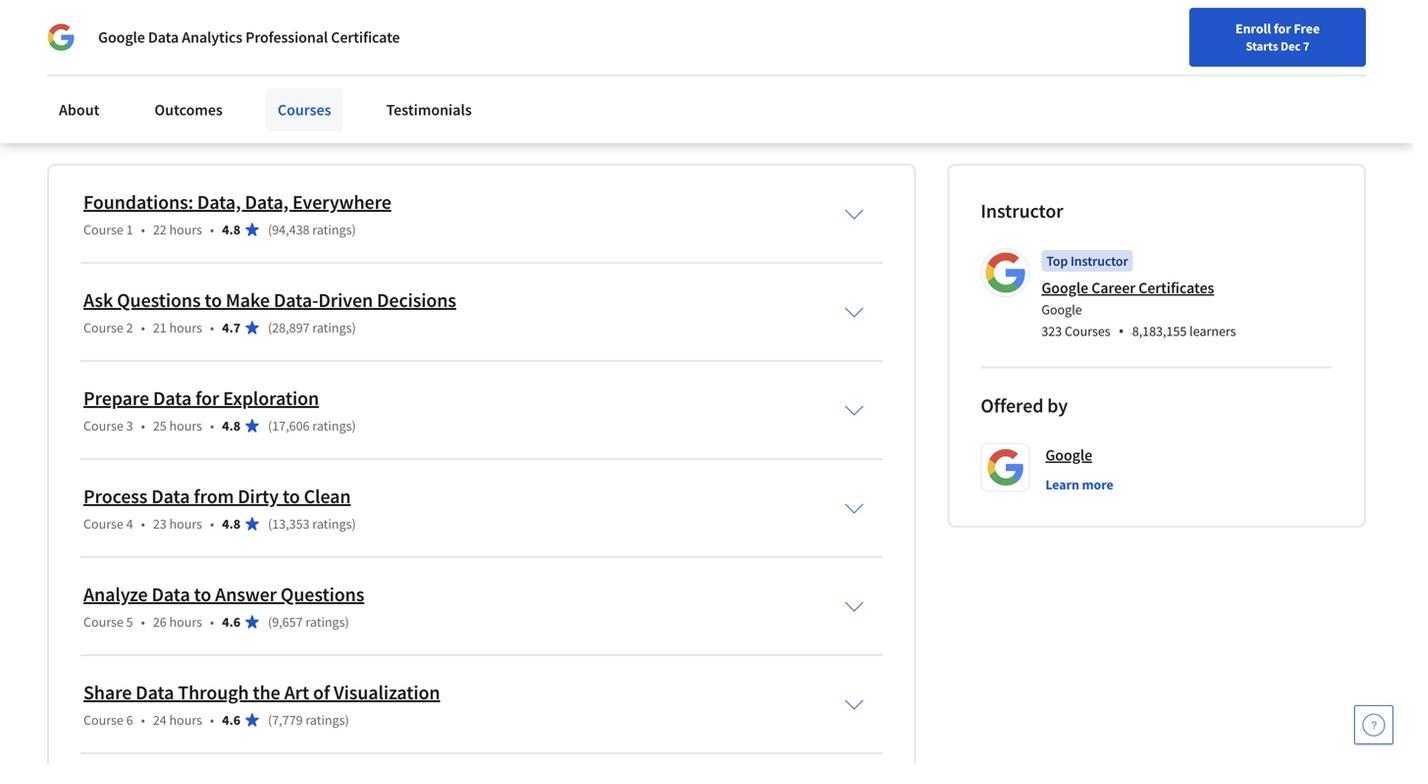 Task type: locate. For each thing, give the bounding box(es) containing it.
( 7,779 ratings )
[[268, 712, 349, 729]]

0 vertical spatial prepare
[[47, 36, 99, 56]]

1 vertical spatial by
[[1048, 394, 1068, 418]]

1 vertical spatial the
[[296, 60, 318, 79]]

4.8 down foundations: data, data, everywhere link
[[222, 221, 241, 238]]

3 hours from the top
[[169, 417, 202, 435]]

for inside prepare for a new career in the high-growth field of data analytics, no experience or degree required. get professional training designed by google and have the opportunity to connect with top employers.
[[102, 36, 120, 56]]

0 horizontal spatial data
[[47, 83, 78, 103]]

data
[[148, 27, 179, 47], [153, 386, 192, 411], [151, 484, 190, 509], [152, 583, 190, 607], [136, 681, 174, 705]]

to up '13,353'
[[283, 484, 300, 509]]

decisions
[[377, 288, 456, 313]]

0 vertical spatial questions
[[117, 288, 201, 313]]

6 course from the top
[[83, 712, 124, 729]]

2 ( from the top
[[268, 319, 272, 337]]

of right art
[[313, 681, 330, 705]]

• down foundations: data, data, everywhere link
[[210, 221, 214, 238]]

4.6 down analyze data to answer questions link
[[222, 614, 241, 631]]

for up designed
[[102, 36, 120, 56]]

• down 'through'
[[210, 712, 214, 729]]

0 vertical spatial 4.6
[[222, 614, 241, 631]]

data up the 25
[[153, 386, 192, 411]]

of
[[366, 36, 379, 56], [374, 83, 388, 103], [313, 681, 330, 705]]

4.6 down 'through'
[[222, 712, 241, 729]]

hours right 24
[[169, 712, 202, 729]]

field
[[334, 36, 363, 56]]

• left 8,183,155
[[1119, 320, 1125, 342]]

0 vertical spatial of
[[366, 36, 379, 56]]

1 horizontal spatial in
[[806, 60, 819, 79]]

( down answer at bottom left
[[268, 614, 272, 631]]

4.8
[[222, 221, 241, 238], [222, 417, 241, 435], [222, 515, 241, 533]]

for up dec
[[1274, 20, 1292, 37]]

there
[[609, 60, 649, 79]]

1 horizontal spatial by
[[1048, 394, 1068, 418]]

prepare inside prepare for a new career in the high-growth field of data analytics, no experience or degree required. get professional training designed by google and have the opportunity to connect with top employers.
[[47, 36, 99, 56]]

0 horizontal spatial in
[[210, 36, 222, 56]]

prepare up 3
[[83, 386, 149, 411]]

clean
[[304, 484, 351, 509]]

2 vertical spatial 4.8
[[222, 515, 241, 533]]

ratings down clean
[[312, 515, 352, 533]]

9,657
[[272, 614, 303, 631]]

course left 1
[[83, 221, 124, 238]]

with inside there are 483,000 open jobs in data analytics with a median entry-level salary of $92,000.¹
[[147, 83, 179, 103]]

( down exploration
[[268, 417, 272, 435]]

2 4.8 from the top
[[222, 417, 241, 435]]

25
[[153, 417, 167, 435]]

hours right the 22
[[169, 221, 202, 238]]

• right 1
[[141, 221, 145, 238]]

process
[[83, 484, 148, 509]]

course for analyze
[[83, 614, 124, 631]]

google up the 323
[[1042, 301, 1083, 318]]

course left 3
[[83, 417, 124, 435]]

course for share
[[83, 712, 124, 729]]

by down career
[[164, 60, 180, 79]]

1 vertical spatial of
[[374, 83, 388, 103]]

for
[[1274, 20, 1292, 37], [102, 36, 120, 56], [195, 386, 219, 411]]

data up 26
[[152, 583, 190, 607]]

course left 6
[[83, 712, 124, 729]]

( down foundations: data, data, everywhere link
[[268, 221, 272, 238]]

ratings down driven
[[312, 319, 352, 337]]

ratings for dirty
[[312, 515, 352, 533]]

data inside prepare for a new career in the high-growth field of data analytics, no experience or degree required. get professional training designed by google and have the opportunity to connect with top employers.
[[382, 36, 411, 56]]

( for make
[[268, 319, 272, 337]]

1 horizontal spatial instructor
[[1071, 252, 1129, 270]]

prepare for prepare for a new career in the high-growth field of data analytics, no experience or degree required. get professional training designed by google and have the opportunity to connect with top employers.
[[47, 36, 99, 56]]

google data analytics professional certificate
[[98, 27, 400, 47]]

of inside there are 483,000 open jobs in data analytics with a median entry-level salary of $92,000.¹
[[374, 83, 388, 103]]

24
[[153, 712, 167, 729]]

course left '5'
[[83, 614, 124, 631]]

1 data, from the left
[[197, 190, 241, 214]]

5
[[126, 614, 133, 631]]

0 vertical spatial data
[[382, 36, 411, 56]]

questions up ( 9,657 ratings )
[[281, 583, 364, 607]]

1 4.8 from the top
[[222, 221, 241, 238]]

for inside enroll for free starts dec 7
[[1274, 20, 1292, 37]]

• left '4.7'
[[210, 319, 214, 337]]

data for through
[[136, 681, 174, 705]]

google up the learn at the bottom
[[1046, 446, 1093, 465]]

data up 24
[[136, 681, 174, 705]]

more right the learn at the bottom
[[1082, 476, 1114, 494]]

menu item
[[1058, 20, 1184, 83]]

1 course from the top
[[83, 221, 124, 238]]

4.8 down "process data from dirty to clean"
[[222, 515, 241, 533]]

get
[[704, 36, 726, 56]]

( down dirty
[[268, 515, 272, 533]]

) right the "9,657"
[[345, 614, 349, 631]]

ratings right 17,606
[[312, 417, 352, 435]]

course
[[83, 221, 124, 238], [83, 319, 124, 337], [83, 417, 124, 435], [83, 515, 124, 533], [83, 614, 124, 631], [83, 712, 124, 729]]

level
[[292, 83, 325, 103]]

) for process data from dirty to clean
[[352, 515, 356, 533]]

1 vertical spatial more
[[1082, 476, 1114, 494]]

6 hours from the top
[[169, 712, 202, 729]]

course 4 • 23 hours •
[[83, 515, 214, 533]]

) for foundations: data, data, everywhere
[[352, 221, 356, 238]]

there are 483,000 open jobs in data analytics with a median entry-level salary of $92,000.¹
[[47, 60, 822, 103]]

1 horizontal spatial questions
[[281, 583, 364, 607]]

1 vertical spatial with
[[147, 83, 179, 103]]

13,353
[[272, 515, 310, 533]]

instructor inside top instructor google career certificates google 323 courses • 8,183,155 learners
[[1071, 252, 1129, 270]]

( down share data through the art of visualization
[[268, 712, 272, 729]]

hours right the 25
[[169, 417, 202, 435]]

1 vertical spatial instructor
[[1071, 252, 1129, 270]]

(
[[268, 221, 272, 238], [268, 319, 272, 337], [268, 417, 272, 435], [268, 515, 272, 533], [268, 614, 272, 631], [268, 712, 272, 729]]

read more button
[[47, 111, 121, 131]]

instructor up top
[[981, 199, 1064, 223]]

experience
[[500, 36, 572, 56]]

0 horizontal spatial a
[[123, 36, 131, 56]]

a inside prepare for a new career in the high-growth field of data analytics, no experience or degree required. get professional training designed by google and have the opportunity to connect with top employers.
[[123, 36, 131, 56]]

data up opportunity
[[382, 36, 411, 56]]

career
[[165, 36, 206, 56]]

answer
[[215, 583, 277, 607]]

course left 4
[[83, 515, 124, 533]]

hours right 26
[[169, 614, 202, 631]]

0 vertical spatial courses
[[278, 100, 331, 120]]

questions up 21
[[117, 288, 201, 313]]

17,606
[[272, 417, 310, 435]]

0 vertical spatial the
[[225, 36, 247, 56]]

for left exploration
[[195, 386, 219, 411]]

0 horizontal spatial data,
[[197, 190, 241, 214]]

prepare up 'training' at the left of page
[[47, 36, 99, 56]]

a
[[123, 36, 131, 56], [182, 83, 190, 103]]

) down the visualization
[[345, 712, 349, 729]]

course 1 • 22 hours •
[[83, 221, 214, 238]]

0 horizontal spatial for
[[102, 36, 120, 56]]

0 vertical spatial by
[[164, 60, 180, 79]]

ratings right '7,779'
[[306, 712, 345, 729]]

outcomes link
[[143, 88, 235, 132]]

0 horizontal spatial more
[[85, 112, 121, 130]]

8,183,155
[[1133, 322, 1187, 340]]

analyze data to answer questions link
[[83, 583, 364, 607]]

the
[[225, 36, 247, 56], [296, 60, 318, 79], [253, 681, 281, 705]]

) for prepare data for exploration
[[352, 417, 356, 435]]

1 ( from the top
[[268, 221, 272, 238]]

0 vertical spatial more
[[85, 112, 121, 130]]

more down "analytics" on the left top
[[85, 112, 121, 130]]

in
[[210, 36, 222, 56], [806, 60, 819, 79]]

( 17,606 ratings )
[[268, 417, 356, 435]]

0 vertical spatial 4.8
[[222, 221, 241, 238]]

1 horizontal spatial data,
[[245, 190, 289, 214]]

1 horizontal spatial courses
[[1065, 322, 1111, 340]]

23
[[153, 515, 167, 533]]

) down driven
[[352, 319, 356, 337]]

1 horizontal spatial for
[[195, 386, 219, 411]]

data up the 23
[[151, 484, 190, 509]]

1 4.6 from the top
[[222, 614, 241, 631]]

courses right the 323
[[1065, 322, 1111, 340]]

by inside prepare for a new career in the high-growth field of data analytics, no experience or degree required. get professional training designed by google and have the opportunity to connect with top employers.
[[164, 60, 180, 79]]

from
[[194, 484, 234, 509]]

0 vertical spatial with
[[476, 60, 505, 79]]

entry-
[[249, 83, 292, 103]]

visualization
[[334, 681, 440, 705]]

None search field
[[280, 12, 604, 52]]

of down opportunity
[[374, 83, 388, 103]]

5 ( from the top
[[268, 614, 272, 631]]

1 vertical spatial data
[[47, 83, 78, 103]]

0 horizontal spatial courses
[[278, 100, 331, 120]]

4.8 for data,
[[222, 221, 241, 238]]

0 vertical spatial instructor
[[981, 199, 1064, 223]]

1 vertical spatial questions
[[281, 583, 364, 607]]

1 horizontal spatial a
[[182, 83, 190, 103]]

0 vertical spatial in
[[210, 36, 222, 56]]

ratings for make
[[312, 319, 352, 337]]

course 5 • 26 hours •
[[83, 614, 214, 631]]

data
[[382, 36, 411, 56], [47, 83, 78, 103]]

0 vertical spatial a
[[123, 36, 131, 56]]

3 course from the top
[[83, 417, 124, 435]]

4 hours from the top
[[169, 515, 202, 533]]

driven
[[318, 288, 373, 313]]

) right '13,353'
[[352, 515, 356, 533]]

more inside button
[[85, 112, 121, 130]]

with down no
[[476, 60, 505, 79]]

5 hours from the top
[[169, 614, 202, 631]]

0 horizontal spatial the
[[225, 36, 247, 56]]

) down everywhere
[[352, 221, 356, 238]]

( 9,657 ratings )
[[268, 614, 349, 631]]

help center image
[[1363, 714, 1386, 737]]

ratings for answer
[[306, 614, 345, 631]]

opportunity
[[321, 60, 400, 79]]

the up and on the left top of the page
[[225, 36, 247, 56]]

6
[[126, 712, 133, 729]]

hours right the 23
[[169, 515, 202, 533]]

1 horizontal spatial with
[[476, 60, 505, 79]]

) for share data through the art of visualization
[[345, 712, 349, 729]]

1 vertical spatial courses
[[1065, 322, 1111, 340]]

•
[[141, 221, 145, 238], [210, 221, 214, 238], [141, 319, 145, 337], [210, 319, 214, 337], [1119, 320, 1125, 342], [141, 417, 145, 435], [210, 417, 214, 435], [141, 515, 145, 533], [210, 515, 214, 533], [141, 614, 145, 631], [210, 614, 214, 631], [141, 712, 145, 729], [210, 712, 214, 729]]

4.8 down prepare data for exploration at the bottom left of page
[[222, 417, 241, 435]]

data, up '94,438'
[[245, 190, 289, 214]]

hours right 21
[[169, 319, 202, 337]]

enroll for free starts dec 7
[[1236, 20, 1320, 54]]

4 ( from the top
[[268, 515, 272, 533]]

ratings down everywhere
[[312, 221, 352, 238]]

google up median
[[184, 60, 230, 79]]

hours for ask
[[169, 319, 202, 337]]

with down designed
[[147, 83, 179, 103]]

google career certificates image
[[984, 251, 1027, 294]]

ratings right the "9,657"
[[306, 614, 345, 631]]

2 horizontal spatial the
[[296, 60, 318, 79]]

2 horizontal spatial for
[[1274, 20, 1292, 37]]

) right 17,606
[[352, 417, 356, 435]]

1 horizontal spatial more
[[1082, 476, 1114, 494]]

1 horizontal spatial data
[[382, 36, 411, 56]]

• right 2
[[141, 319, 145, 337]]

in for jobs
[[806, 60, 819, 79]]

in inside prepare for a new career in the high-growth field of data analytics, no experience or degree required. get professional training designed by google and have the opportunity to connect with top employers.
[[210, 36, 222, 56]]

1 hours from the top
[[169, 221, 202, 238]]

the down the "growth"
[[296, 60, 318, 79]]

• down from
[[210, 515, 214, 533]]

process data from dirty to clean link
[[83, 484, 351, 509]]

analytics
[[81, 83, 144, 103]]

1 vertical spatial a
[[182, 83, 190, 103]]

courses down have on the left top of page
[[278, 100, 331, 120]]

a left new on the left
[[123, 36, 131, 56]]

to left answer at bottom left
[[194, 583, 211, 607]]

3 ( from the top
[[268, 417, 272, 435]]

5 course from the top
[[83, 614, 124, 631]]

1 vertical spatial prepare
[[83, 386, 149, 411]]

0 horizontal spatial questions
[[117, 288, 201, 313]]

coursera image
[[24, 16, 148, 47]]

courses inside "link"
[[278, 100, 331, 120]]

2 4.6 from the top
[[222, 712, 241, 729]]

1 horizontal spatial the
[[253, 681, 281, 705]]

$92,000.¹
[[391, 83, 456, 103]]

hours for process
[[169, 515, 202, 533]]

course 6 • 24 hours •
[[83, 712, 214, 729]]

4.6
[[222, 614, 241, 631], [222, 712, 241, 729]]

hours for foundations:
[[169, 221, 202, 238]]

to left make
[[205, 288, 222, 313]]

in inside there are 483,000 open jobs in data analytics with a median entry-level salary of $92,000.¹
[[806, 60, 819, 79]]

prepare for prepare data for exploration
[[83, 386, 149, 411]]

1 vertical spatial 4.8
[[222, 417, 241, 435]]

data,
[[197, 190, 241, 214], [245, 190, 289, 214]]

1 vertical spatial 4.6
[[222, 712, 241, 729]]

data for for
[[153, 386, 192, 411]]

hours for share
[[169, 712, 202, 729]]

1 vertical spatial in
[[806, 60, 819, 79]]

3 4.8 from the top
[[222, 515, 241, 533]]

outcomes
[[155, 100, 223, 120]]

prepare data for exploration link
[[83, 386, 319, 411]]

• down prepare data for exploration at the bottom left of page
[[210, 417, 214, 435]]

instructor up career
[[1071, 252, 1129, 270]]

2 hours from the top
[[169, 319, 202, 337]]

more inside button
[[1082, 476, 1114, 494]]

ratings for the
[[306, 712, 345, 729]]

of right field
[[366, 36, 379, 56]]

by right offered
[[1048, 394, 1068, 418]]

in right jobs
[[806, 60, 819, 79]]

( down 'ask questions to make data-driven decisions'
[[268, 319, 272, 337]]

for for enroll
[[1274, 20, 1292, 37]]

more
[[85, 112, 121, 130], [1082, 476, 1114, 494]]

2 vertical spatial the
[[253, 681, 281, 705]]

data, up course 1 • 22 hours •
[[197, 190, 241, 214]]

( for answer
[[268, 614, 272, 631]]

a left median
[[182, 83, 190, 103]]

to up $92,000.¹
[[403, 60, 417, 79]]

data up designed
[[148, 27, 179, 47]]

4 course from the top
[[83, 515, 124, 533]]

google inside prepare for a new career in the high-growth field of data analytics, no experience or degree required. get professional training designed by google and have the opportunity to connect with top employers.
[[184, 60, 230, 79]]

google image
[[47, 24, 75, 51]]

28,897
[[272, 319, 310, 337]]

growth
[[284, 36, 331, 56]]

• right '5'
[[141, 614, 145, 631]]

course left 2
[[83, 319, 124, 337]]

0 horizontal spatial by
[[164, 60, 180, 79]]

course for prepare
[[83, 417, 124, 435]]

7,779
[[272, 712, 303, 729]]

in right career
[[210, 36, 222, 56]]

0 horizontal spatial with
[[147, 83, 179, 103]]

data down 'training' at the left of page
[[47, 83, 78, 103]]

the left art
[[253, 681, 281, 705]]

1
[[126, 221, 133, 238]]

6 ( from the top
[[268, 712, 272, 729]]

2 course from the top
[[83, 319, 124, 337]]

questions
[[117, 288, 201, 313], [281, 583, 364, 607]]



Task type: describe. For each thing, give the bounding box(es) containing it.
read more
[[47, 112, 121, 130]]

hours for analyze
[[169, 614, 202, 631]]

with inside prepare for a new career in the high-growth field of data analytics, no experience or degree required. get professional training designed by google and have the opportunity to connect with top employers.
[[476, 60, 505, 79]]

top
[[508, 60, 530, 79]]

free
[[1294, 20, 1320, 37]]

0 horizontal spatial instructor
[[981, 199, 1064, 223]]

share data through the art of visualization
[[83, 681, 440, 705]]

data inside there are 483,000 open jobs in data analytics with a median entry-level salary of $92,000.¹
[[47, 83, 78, 103]]

more for learn more
[[1082, 476, 1114, 494]]

) for analyze data to answer questions
[[345, 614, 349, 631]]

( for the
[[268, 712, 272, 729]]

( for exploration
[[268, 417, 272, 435]]

for for prepare
[[102, 36, 120, 56]]

share data through the art of visualization link
[[83, 681, 440, 705]]

4.8 for from
[[222, 515, 241, 533]]

median
[[193, 83, 246, 103]]

21
[[153, 319, 167, 337]]

483,000
[[678, 60, 733, 79]]

course for process
[[83, 515, 124, 533]]

ask
[[83, 288, 113, 313]]

enroll
[[1236, 20, 1272, 37]]

4.7
[[222, 319, 241, 337]]

hours for prepare
[[169, 417, 202, 435]]

open
[[736, 60, 771, 79]]

2 data, from the left
[[245, 190, 289, 214]]

( for everywhere
[[268, 221, 272, 238]]

certificates
[[1139, 278, 1215, 298]]

foundations: data, data, everywhere
[[83, 190, 391, 214]]

learn more
[[1046, 476, 1114, 494]]

through
[[178, 681, 249, 705]]

designed
[[101, 60, 161, 79]]

and
[[233, 60, 258, 79]]

degree
[[592, 36, 637, 56]]

career
[[1092, 278, 1136, 298]]

professional
[[246, 27, 328, 47]]

course for ask
[[83, 319, 124, 337]]

offered
[[981, 394, 1044, 418]]

data for to
[[152, 583, 190, 607]]

4.6 for through
[[222, 712, 241, 729]]

in for career
[[210, 36, 222, 56]]

analytics
[[182, 27, 243, 47]]

have
[[262, 60, 293, 79]]

course 3 • 25 hours •
[[83, 417, 214, 435]]

• right 4
[[141, 515, 145, 533]]

no
[[480, 36, 497, 56]]

4
[[126, 515, 133, 533]]

exploration
[[223, 386, 319, 411]]

data for from
[[151, 484, 190, 509]]

323
[[1042, 322, 1062, 340]]

high-
[[250, 36, 284, 56]]

about
[[59, 100, 100, 120]]

( 28,897 ratings )
[[268, 319, 356, 337]]

art
[[284, 681, 309, 705]]

starts
[[1246, 38, 1279, 54]]

2 vertical spatial of
[[313, 681, 330, 705]]

ratings for everywhere
[[312, 221, 352, 238]]

7
[[1304, 38, 1310, 54]]

about link
[[47, 88, 111, 132]]

) for ask questions to make data-driven decisions
[[352, 319, 356, 337]]

course 2 • 21 hours •
[[83, 319, 214, 337]]

courses inside top instructor google career certificates google 323 courses • 8,183,155 learners
[[1065, 322, 1111, 340]]

• right 6
[[141, 712, 145, 729]]

professional
[[729, 36, 810, 56]]

dec
[[1281, 38, 1301, 54]]

google career certificates link
[[1042, 278, 1215, 298]]

certificate
[[331, 27, 400, 47]]

testimonials
[[386, 100, 472, 120]]

22
[[153, 221, 167, 238]]

testimonials link
[[375, 88, 484, 132]]

learners
[[1190, 322, 1237, 340]]

prepare data for exploration
[[83, 386, 319, 411]]

94,438
[[272, 221, 310, 238]]

of inside prepare for a new career in the high-growth field of data analytics, no experience or degree required. get professional training designed by google and have the opportunity to connect with top employers.
[[366, 36, 379, 56]]

google up designed
[[98, 27, 145, 47]]

share
[[83, 681, 132, 705]]

a inside there are 483,000 open jobs in data analytics with a median entry-level salary of $92,000.¹
[[182, 83, 190, 103]]

google link
[[1046, 443, 1093, 467]]

courses link
[[266, 88, 343, 132]]

• inside top instructor google career certificates google 323 courses • 8,183,155 learners
[[1119, 320, 1125, 342]]

foundations: data, data, everywhere link
[[83, 190, 391, 214]]

top
[[1047, 252, 1068, 270]]

analytics,
[[414, 36, 477, 56]]

• down analyze data to answer questions
[[210, 614, 214, 631]]

training
[[47, 60, 98, 79]]

• right 3
[[141, 417, 145, 435]]

( for dirty
[[268, 515, 272, 533]]

4.8 for for
[[222, 417, 241, 435]]

read
[[47, 112, 81, 130]]

to inside prepare for a new career in the high-growth field of data analytics, no experience or degree required. get professional training designed by google and have the opportunity to connect with top employers.
[[403, 60, 417, 79]]

( 13,353 ratings )
[[268, 515, 356, 533]]

( 94,438 ratings )
[[268, 221, 356, 238]]

dirty
[[238, 484, 279, 509]]

offered by
[[981, 394, 1068, 418]]

more for read more
[[85, 112, 121, 130]]

4.6 for to
[[222, 614, 241, 631]]

data-
[[274, 288, 318, 313]]

google down top
[[1042, 278, 1089, 298]]

26
[[153, 614, 167, 631]]

ratings for exploration
[[312, 417, 352, 435]]

ask questions to make data-driven decisions
[[83, 288, 456, 313]]

salary
[[328, 83, 370, 103]]

3
[[126, 417, 133, 435]]

learn
[[1046, 476, 1080, 494]]

process data from dirty to clean
[[83, 484, 351, 509]]

or
[[575, 36, 589, 56]]

data for analytics
[[148, 27, 179, 47]]

ask questions to make data-driven decisions link
[[83, 288, 456, 313]]

learn more button
[[1046, 475, 1114, 495]]

required.
[[640, 36, 700, 56]]

analyze data to answer questions
[[83, 583, 364, 607]]

prepare for a new career in the high-growth field of data analytics, no experience or degree required. get professional training designed by google and have the opportunity to connect with top employers.
[[47, 36, 813, 79]]

foundations:
[[83, 190, 193, 214]]

2
[[126, 319, 133, 337]]

course for foundations:
[[83, 221, 124, 238]]

analyze
[[83, 583, 148, 607]]



Task type: vqa. For each thing, say whether or not it's contained in the screenshot.


